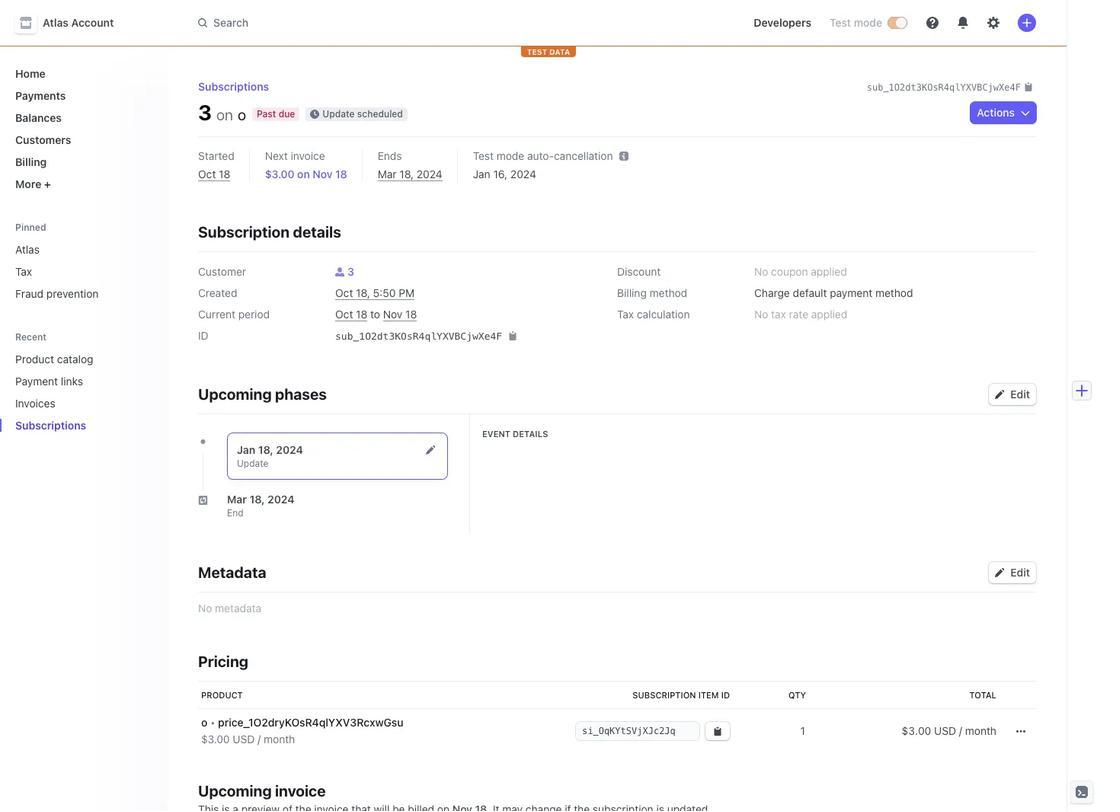 Task type: vqa. For each thing, say whether or not it's contained in the screenshot.
the left products
no



Task type: describe. For each thing, give the bounding box(es) containing it.
catalog
[[57, 353, 93, 366]]

2024 for jan 18, 2024
[[276, 444, 303, 457]]

svg image for actions
[[1021, 108, 1030, 117]]

1 horizontal spatial oct 18 button
[[335, 307, 368, 322]]

pm
[[399, 287, 415, 300]]

metadata
[[215, 602, 261, 615]]

edit link for metadata
[[990, 562, 1037, 584]]

next invoice $3.00 on nov 18
[[265, 149, 347, 181]]

ends mar 18, 2024
[[378, 149, 443, 181]]

event
[[482, 429, 511, 439]]

oct 18 to nov 18
[[335, 308, 417, 321]]

home link
[[9, 61, 155, 86]]

next
[[265, 149, 288, 162]]

atlas for atlas
[[15, 243, 40, 256]]

mode for test mode auto-cancellation
[[497, 149, 525, 162]]

$3.00 usd / month
[[902, 725, 997, 738]]

upcoming phases
[[198, 386, 327, 403]]

upcoming for upcoming phases
[[198, 386, 272, 403]]

details for subscription details
[[293, 223, 341, 241]]

notifications image
[[957, 17, 970, 29]]

search
[[213, 16, 249, 29]]

tax calculation
[[617, 308, 690, 321]]

product catalog link
[[9, 347, 134, 372]]

account
[[71, 16, 114, 29]]

•
[[210, 716, 215, 729]]

product for product
[[201, 691, 243, 700]]

past
[[257, 108, 276, 120]]

recent element
[[0, 347, 168, 438]]

recent navigation links element
[[0, 331, 168, 438]]

2024 inside ends mar 18, 2024
[[417, 168, 443, 181]]

recent
[[15, 332, 47, 343]]

billing method
[[617, 287, 688, 300]]

balances
[[15, 111, 62, 124]]

atlas link
[[9, 237, 155, 262]]

test for test mode
[[830, 16, 851, 29]]

edit link for upcoming phases
[[990, 384, 1037, 405]]

3 for 3 on o
[[198, 100, 212, 125]]

0 horizontal spatial svg image
[[996, 390, 1005, 399]]

billing link
[[9, 149, 155, 175]]

subscription for subscription item id
[[633, 691, 696, 700]]

oct for oct 18 to nov 18
[[335, 308, 353, 321]]

test mode
[[830, 16, 883, 29]]

2 vertical spatial svg image
[[713, 727, 723, 737]]

invoice for upcoming
[[275, 783, 326, 800]]

1 horizontal spatial subscriptions link
[[198, 80, 269, 93]]

1 horizontal spatial nov
[[383, 308, 403, 321]]

jan for jan 16, 2024
[[473, 168, 491, 181]]

2024 for mar 18, 2024 end
[[268, 493, 295, 506]]

jan 16, 2024
[[473, 168, 536, 181]]

0 vertical spatial id
[[198, 329, 209, 342]]

invoice for next
[[291, 149, 325, 162]]

mar inside ends mar 18, 2024
[[378, 168, 397, 181]]

2024 for jan 16, 2024
[[511, 168, 536, 181]]

1 vertical spatial 3 link
[[335, 264, 354, 280]]

upcoming invoice
[[198, 783, 326, 800]]

usd inside o • price_1o2drykosr4qlyxv3rcxwgsu $3.00 usd / month
[[233, 733, 255, 746]]

2 horizontal spatial $3.00
[[902, 725, 932, 738]]

ends
[[378, 149, 402, 162]]

oct 18, 5:50 pm
[[335, 287, 415, 300]]

+
[[44, 178, 51, 191]]

more +
[[15, 178, 51, 191]]

on inside next invoice $3.00 on nov 18
[[297, 168, 310, 181]]

subscription details
[[198, 223, 341, 241]]

links
[[61, 375, 83, 388]]

1 applied from the top
[[811, 265, 847, 278]]

svg image for edit
[[996, 569, 1005, 578]]

o inside o • price_1o2drykosr4qlyxv3rcxwgsu $3.00 usd / month
[[201, 716, 208, 729]]

data
[[550, 47, 570, 56]]

customer
[[198, 265, 246, 278]]

more
[[15, 178, 41, 191]]

current
[[198, 308, 236, 321]]

1 horizontal spatial month
[[966, 725, 997, 738]]

developers
[[754, 16, 812, 29]]

nov inside next invoice $3.00 on nov 18
[[313, 168, 333, 181]]

0 vertical spatial oct 18 button
[[198, 167, 230, 182]]

Search search field
[[189, 9, 619, 37]]

mar 18, 2024 button
[[378, 167, 443, 182]]

1 vertical spatial id
[[722, 691, 730, 700]]

started oct 18
[[198, 149, 235, 181]]

no for no coupon applied
[[755, 265, 769, 278]]

qty
[[789, 691, 806, 700]]

update scheduled
[[323, 108, 403, 120]]

subscription item id
[[633, 691, 730, 700]]

developers link
[[748, 11, 818, 35]]

discount
[[617, 265, 661, 278]]

1 horizontal spatial usd
[[935, 725, 957, 738]]

atlas for atlas account
[[43, 16, 69, 29]]

no coupon applied
[[755, 265, 847, 278]]

test
[[527, 47, 547, 56]]

pricing
[[198, 653, 248, 671]]

tax for tax calculation
[[617, 308, 634, 321]]

charge
[[755, 287, 790, 300]]

payment links link
[[9, 369, 134, 394]]

created
[[198, 287, 237, 300]]

18 left to
[[356, 308, 368, 321]]

customers
[[15, 133, 71, 146]]

home
[[15, 67, 45, 80]]

test mode auto-cancellation
[[473, 149, 613, 162]]

1 horizontal spatial subscriptions
[[198, 80, 269, 93]]

due
[[279, 108, 295, 120]]

phases
[[275, 386, 327, 403]]

coupon
[[771, 265, 808, 278]]

18, for mar 18, 2024 end
[[250, 493, 265, 506]]

total
[[970, 691, 997, 700]]

pinned element
[[9, 237, 155, 306]]

edit for metadata
[[1011, 566, 1030, 579]]

jan 18, 2024
[[237, 444, 303, 457]]

fraud prevention link
[[9, 281, 155, 306]]

item
[[699, 691, 719, 700]]

Search text field
[[189, 9, 619, 37]]

price_1o2drykosr4qlyxv3rcxwgsu
[[218, 716, 404, 729]]

18 inside started oct 18
[[219, 168, 230, 181]]

1
[[800, 725, 806, 738]]

test for test mode auto-cancellation
[[473, 149, 494, 162]]

0 horizontal spatial subscriptions link
[[9, 413, 134, 438]]

sub_1o2dt3kosr4qlyxvbcjwxe4f button
[[867, 79, 1034, 95]]

5:50
[[373, 287, 396, 300]]

on inside 3 on o
[[216, 106, 233, 123]]

18, for oct 18, 5:50 pm
[[356, 287, 370, 300]]

details for event details
[[513, 429, 548, 439]]

payment
[[15, 375, 58, 388]]



Task type: locate. For each thing, give the bounding box(es) containing it.
jan for jan 18, 2024
[[237, 444, 255, 457]]

0 horizontal spatial oct 18 button
[[198, 167, 230, 182]]

2024 left 16,
[[417, 168, 443, 181]]

billing for billing
[[15, 155, 47, 168]]

18 down "started"
[[219, 168, 230, 181]]

0 vertical spatial nov
[[313, 168, 333, 181]]

18 inside next invoice $3.00 on nov 18
[[335, 168, 347, 181]]

1 vertical spatial mar
[[227, 493, 247, 506]]

0 vertical spatial mode
[[854, 16, 883, 29]]

18, inside ends mar 18, 2024
[[400, 168, 414, 181]]

18 down pm
[[406, 308, 417, 321]]

1 vertical spatial nov
[[383, 308, 403, 321]]

2 upcoming from the top
[[198, 783, 272, 800]]

mode for test mode
[[854, 16, 883, 29]]

1 vertical spatial edit link
[[990, 562, 1037, 584]]

1 vertical spatial oct 18 button
[[335, 307, 368, 322]]

invoices link
[[9, 391, 134, 416]]

subscriptions inside recent element
[[15, 419, 86, 432]]

18, inside button
[[356, 287, 370, 300]]

$3.00 inside o • price_1o2drykosr4qlyxv3rcxwgsu $3.00 usd / month
[[201, 733, 230, 746]]

on
[[216, 106, 233, 123], [297, 168, 310, 181]]

0 horizontal spatial month
[[264, 733, 295, 746]]

0 vertical spatial no
[[755, 265, 769, 278]]

atlas inside atlas link
[[15, 243, 40, 256]]

o left •
[[201, 716, 208, 729]]

1 horizontal spatial subscription
[[633, 691, 696, 700]]

test up 16,
[[473, 149, 494, 162]]

0 vertical spatial svg image
[[1021, 108, 1030, 117]]

0 horizontal spatial tax
[[15, 265, 32, 278]]

pinned navigation links element
[[9, 221, 155, 306]]

1 horizontal spatial svg image
[[996, 569, 1005, 578]]

mode up jan 16, 2024
[[497, 149, 525, 162]]

2024 inside the mar 18, 2024 end
[[268, 493, 295, 506]]

sub_1o2dt3kosr4qlyxvbcjwxe4f inside button
[[867, 82, 1021, 93]]

3
[[198, 100, 212, 125], [348, 265, 354, 278]]

0 horizontal spatial id
[[198, 329, 209, 342]]

0 horizontal spatial mode
[[497, 149, 525, 162]]

1 vertical spatial jan
[[237, 444, 255, 457]]

18, down jan 18, 2024
[[250, 493, 265, 506]]

rate
[[789, 308, 809, 321]]

upcoming for upcoming invoice
[[198, 783, 272, 800]]

subscription left item
[[633, 691, 696, 700]]

0 vertical spatial subscriptions link
[[198, 80, 269, 93]]

invoices
[[15, 397, 55, 410]]

mar up end
[[227, 493, 247, 506]]

2024
[[417, 168, 443, 181], [511, 168, 536, 181], [276, 444, 303, 457], [268, 493, 295, 506]]

0 vertical spatial invoice
[[291, 149, 325, 162]]

oct 18, 5:50 pm button
[[335, 286, 415, 301]]

atlas account button
[[15, 12, 129, 34]]

o inside 3 on o
[[238, 106, 246, 123]]

billing
[[15, 155, 47, 168], [617, 287, 647, 300]]

payment
[[830, 287, 873, 300]]

0 horizontal spatial usd
[[233, 733, 255, 746]]

pinned
[[15, 222, 46, 233]]

svg image
[[996, 390, 1005, 399], [1017, 727, 1026, 737]]

0 vertical spatial mar
[[378, 168, 397, 181]]

None text field
[[576, 723, 700, 741]]

0 horizontal spatial svg image
[[713, 727, 723, 737]]

auto-
[[527, 149, 554, 162]]

no tax rate applied
[[755, 308, 848, 321]]

atlas account
[[43, 16, 114, 29]]

2 edit from the top
[[1011, 566, 1030, 579]]

month inside o • price_1o2drykosr4qlyxv3rcxwgsu $3.00 usd / month
[[264, 733, 295, 746]]

0 horizontal spatial subscriptions
[[15, 419, 86, 432]]

0 vertical spatial update
[[323, 108, 355, 120]]

0 horizontal spatial nov
[[313, 168, 333, 181]]

mode
[[854, 16, 883, 29], [497, 149, 525, 162]]

customers link
[[9, 127, 155, 152]]

$3.00 inside next invoice $3.00 on nov 18
[[265, 168, 295, 181]]

1 horizontal spatial sub_1o2dt3kosr4qlyxvbcjwxe4f
[[867, 82, 1021, 93]]

on up subscription details
[[297, 168, 310, 181]]

current period
[[198, 308, 270, 321]]

month
[[966, 725, 997, 738], [264, 733, 295, 746]]

1 vertical spatial applied
[[812, 308, 848, 321]]

mar inside the mar 18, 2024 end
[[227, 493, 247, 506]]

tax down billing method
[[617, 308, 634, 321]]

1 vertical spatial subscriptions link
[[9, 413, 134, 438]]

oct 18 button
[[198, 167, 230, 182], [335, 307, 368, 322]]

sub_1o2dt3kosr4qlyxvbcjwxe4f up actions
[[867, 82, 1021, 93]]

0 vertical spatial product
[[15, 353, 54, 366]]

0 horizontal spatial 3 link
[[198, 100, 212, 125]]

1 horizontal spatial 3 link
[[335, 264, 354, 280]]

/
[[960, 725, 963, 738], [258, 733, 261, 746]]

charge default payment method
[[755, 287, 913, 300]]

1 vertical spatial on
[[297, 168, 310, 181]]

calculation
[[637, 308, 690, 321]]

1 horizontal spatial /
[[960, 725, 963, 738]]

2 method from the left
[[876, 287, 913, 300]]

18,
[[400, 168, 414, 181], [356, 287, 370, 300], [258, 444, 273, 457], [250, 493, 265, 506]]

jan up the mar 18, 2024 end
[[237, 444, 255, 457]]

id right item
[[722, 691, 730, 700]]

subscription
[[198, 223, 290, 241], [633, 691, 696, 700]]

payments
[[15, 89, 66, 102]]

cancellation
[[554, 149, 613, 162]]

2024 down phases
[[276, 444, 303, 457]]

2 applied from the top
[[812, 308, 848, 321]]

1 vertical spatial update
[[237, 458, 269, 470]]

0 vertical spatial edit
[[1011, 388, 1030, 401]]

end
[[227, 508, 244, 519]]

0 horizontal spatial test
[[473, 149, 494, 162]]

payments link
[[9, 83, 155, 108]]

product up payment
[[15, 353, 54, 366]]

billing for billing method
[[617, 287, 647, 300]]

3 up "started"
[[198, 100, 212, 125]]

period
[[238, 308, 270, 321]]

0 horizontal spatial method
[[650, 287, 688, 300]]

details right "event"
[[513, 429, 548, 439]]

0 horizontal spatial mar
[[227, 493, 247, 506]]

nov down update scheduled in the top of the page
[[313, 168, 333, 181]]

oct 18 button down "started"
[[198, 167, 230, 182]]

1 horizontal spatial details
[[513, 429, 548, 439]]

/ inside o • price_1o2drykosr4qlyxv3rcxwgsu $3.00 usd / month
[[258, 733, 261, 746]]

18, down the ends
[[400, 168, 414, 181]]

0 vertical spatial details
[[293, 223, 341, 241]]

product up •
[[201, 691, 243, 700]]

started
[[198, 149, 235, 162]]

nov right to
[[383, 308, 403, 321]]

3 for 3
[[348, 265, 354, 278]]

1 horizontal spatial mar
[[378, 168, 397, 181]]

no for no metadata
[[198, 602, 212, 615]]

no up the charge
[[755, 265, 769, 278]]

3 on o
[[198, 100, 246, 125]]

1 horizontal spatial atlas
[[43, 16, 69, 29]]

18, down the upcoming phases
[[258, 444, 273, 457]]

billing up "more +"
[[15, 155, 47, 168]]

0 horizontal spatial $3.00
[[201, 733, 230, 746]]

1 vertical spatial svg image
[[996, 569, 1005, 578]]

upcoming up jan 18, 2024
[[198, 386, 272, 403]]

svg image
[[1021, 108, 1030, 117], [996, 569, 1005, 578], [713, 727, 723, 737]]

billing inside the billing link
[[15, 155, 47, 168]]

1 vertical spatial test
[[473, 149, 494, 162]]

product inside recent element
[[15, 353, 54, 366]]

jan left 16,
[[473, 168, 491, 181]]

atlas left the account
[[43, 16, 69, 29]]

o • price_1o2drykosr4qlyxv3rcxwgsu $3.00 usd / month
[[201, 716, 404, 746]]

product for product catalog
[[15, 353, 54, 366]]

method right 'payment'
[[876, 287, 913, 300]]

0 vertical spatial svg image
[[996, 390, 1005, 399]]

0 vertical spatial test
[[830, 16, 851, 29]]

payment links
[[15, 375, 83, 388]]

default
[[793, 287, 827, 300]]

1 horizontal spatial mode
[[854, 16, 883, 29]]

0 vertical spatial on
[[216, 106, 233, 123]]

18, for jan 18, 2024
[[258, 444, 273, 457]]

1 horizontal spatial update
[[323, 108, 355, 120]]

1 edit link from the top
[[990, 384, 1037, 405]]

1 horizontal spatial on
[[297, 168, 310, 181]]

1 horizontal spatial test
[[830, 16, 851, 29]]

0 horizontal spatial sub_1o2dt3kosr4qlyxvbcjwxe4f
[[335, 331, 502, 342]]

settings image
[[988, 17, 1000, 29]]

tax link
[[9, 259, 155, 284]]

1 edit from the top
[[1011, 388, 1030, 401]]

0 horizontal spatial subscription
[[198, 223, 290, 241]]

tax
[[771, 308, 786, 321]]

3 link up "started"
[[198, 100, 212, 125]]

no
[[755, 265, 769, 278], [755, 308, 769, 321], [198, 602, 212, 615]]

method up calculation in the right top of the page
[[650, 287, 688, 300]]

update left scheduled
[[323, 108, 355, 120]]

month down 'price_1o2drykosr4qlyxv3rcxwgsu'
[[264, 733, 295, 746]]

no metadata
[[198, 602, 261, 615]]

tax inside pinned element
[[15, 265, 32, 278]]

mar 18, 2024 end
[[227, 493, 295, 519]]

1 vertical spatial subscriptions
[[15, 419, 86, 432]]

edit for upcoming phases
[[1011, 388, 1030, 401]]

1 vertical spatial upcoming
[[198, 783, 272, 800]]

o left past
[[238, 106, 246, 123]]

id
[[198, 329, 209, 342], [722, 691, 730, 700]]

1 vertical spatial tax
[[617, 308, 634, 321]]

2 edit link from the top
[[990, 562, 1037, 584]]

tax for tax
[[15, 265, 32, 278]]

billing down discount
[[617, 287, 647, 300]]

svg image inside actions popup button
[[1021, 108, 1030, 117]]

past due
[[257, 108, 295, 120]]

1 vertical spatial oct
[[335, 287, 353, 300]]

prevention
[[46, 287, 99, 300]]

metadata
[[198, 564, 266, 582]]

3 link
[[198, 100, 212, 125], [335, 264, 354, 280]]

fraud prevention
[[15, 287, 99, 300]]

applied down charge default payment method
[[812, 308, 848, 321]]

2 horizontal spatial svg image
[[1021, 108, 1030, 117]]

nov 18 button
[[383, 307, 417, 322]]

2024 right 16,
[[511, 168, 536, 181]]

subscription for subscription details
[[198, 223, 290, 241]]

subscription up customer
[[198, 223, 290, 241]]

atlas
[[43, 16, 69, 29], [15, 243, 40, 256]]

1 vertical spatial mode
[[497, 149, 525, 162]]

balances link
[[9, 105, 155, 130]]

on left past
[[216, 106, 233, 123]]

subscriptions link down "invoices"
[[9, 413, 134, 438]]

sub_1o2dt3kosr4qlyxvbcjwxe4f down nov 18 button
[[335, 331, 502, 342]]

16,
[[494, 168, 508, 181]]

1 vertical spatial product
[[201, 691, 243, 700]]

0 vertical spatial oct
[[198, 168, 216, 181]]

actions
[[977, 106, 1015, 119]]

oct
[[198, 168, 216, 181], [335, 287, 353, 300], [335, 308, 353, 321]]

applied up charge default payment method
[[811, 265, 847, 278]]

invoice inside next invoice $3.00 on nov 18
[[291, 149, 325, 162]]

1 method from the left
[[650, 287, 688, 300]]

18, inside the mar 18, 2024 end
[[250, 493, 265, 506]]

test right developers in the right of the page
[[830, 16, 851, 29]]

upcoming down •
[[198, 783, 272, 800]]

2 vertical spatial oct
[[335, 308, 353, 321]]

1 horizontal spatial o
[[238, 106, 246, 123]]

1 vertical spatial edit
[[1011, 566, 1030, 579]]

tax
[[15, 265, 32, 278], [617, 308, 634, 321]]

oct down "started"
[[198, 168, 216, 181]]

tax up fraud on the top
[[15, 265, 32, 278]]

oct for oct 18, 5:50 pm
[[335, 287, 353, 300]]

1 upcoming from the top
[[198, 386, 272, 403]]

3 link up oct 18, 5:50 pm
[[335, 264, 354, 280]]

details down next invoice $3.00 on nov 18
[[293, 223, 341, 241]]

0 horizontal spatial billing
[[15, 155, 47, 168]]

oct inside started oct 18
[[198, 168, 216, 181]]

update down jan 18, 2024
[[237, 458, 269, 470]]

test data
[[527, 47, 570, 56]]

0 horizontal spatial atlas
[[15, 243, 40, 256]]

atlas down 'pinned'
[[15, 243, 40, 256]]

invoice down o • price_1o2drykosr4qlyxv3rcxwgsu $3.00 usd / month
[[275, 783, 326, 800]]

1 vertical spatial no
[[755, 308, 769, 321]]

1 vertical spatial atlas
[[15, 243, 40, 256]]

core navigation links element
[[9, 61, 155, 197]]

1 horizontal spatial svg image
[[1017, 727, 1026, 737]]

1 vertical spatial subscription
[[633, 691, 696, 700]]

18, left 5:50
[[356, 287, 370, 300]]

oct left to
[[335, 308, 353, 321]]

invoice right next
[[291, 149, 325, 162]]

1 vertical spatial o
[[201, 716, 208, 729]]

3 up oct 18, 5:50 pm
[[348, 265, 354, 278]]

1 horizontal spatial 3
[[348, 265, 354, 278]]

1 horizontal spatial id
[[722, 691, 730, 700]]

jan
[[473, 168, 491, 181], [237, 444, 255, 457]]

2024 down jan 18, 2024
[[268, 493, 295, 506]]

subscriptions link up 3 on o
[[198, 80, 269, 93]]

subscriptions up 3 on o
[[198, 80, 269, 93]]

oct inside button
[[335, 287, 353, 300]]

atlas inside atlas account button
[[43, 16, 69, 29]]

product
[[15, 353, 54, 366], [201, 691, 243, 700]]

no left tax
[[755, 308, 769, 321]]

0 horizontal spatial jan
[[237, 444, 255, 457]]

details
[[293, 223, 341, 241], [513, 429, 548, 439]]

18 down update scheduled in the top of the page
[[335, 168, 347, 181]]

mar down the ends
[[378, 168, 397, 181]]

0 vertical spatial upcoming
[[198, 386, 272, 403]]

0 vertical spatial edit link
[[990, 384, 1037, 405]]

0 vertical spatial applied
[[811, 265, 847, 278]]

1 vertical spatial svg image
[[1017, 727, 1026, 737]]

0 horizontal spatial details
[[293, 223, 341, 241]]

1 vertical spatial sub_1o2dt3kosr4qlyxvbcjwxe4f
[[335, 331, 502, 342]]

to
[[371, 308, 380, 321]]

oct up oct 18 to nov 18
[[335, 287, 353, 300]]

product catalog
[[15, 353, 93, 366]]

0 vertical spatial atlas
[[43, 16, 69, 29]]

1 horizontal spatial product
[[201, 691, 243, 700]]

0 horizontal spatial o
[[201, 716, 208, 729]]

0 vertical spatial sub_1o2dt3kosr4qlyxvbcjwxe4f
[[867, 82, 1021, 93]]

update for update
[[237, 458, 269, 470]]

1 vertical spatial billing
[[617, 287, 647, 300]]

mar
[[378, 168, 397, 181], [227, 493, 247, 506]]

event details
[[482, 429, 548, 439]]

no for no tax rate applied
[[755, 308, 769, 321]]

o
[[238, 106, 246, 123], [201, 716, 208, 729]]

no left metadata
[[198, 602, 212, 615]]

0 vertical spatial subscriptions
[[198, 80, 269, 93]]

actions button
[[971, 102, 1037, 124]]

0 vertical spatial subscription
[[198, 223, 290, 241]]

help image
[[927, 17, 939, 29]]

test
[[830, 16, 851, 29], [473, 149, 494, 162]]

oct 18 button left to
[[335, 307, 368, 322]]

month down total
[[966, 725, 997, 738]]

invoice
[[291, 149, 325, 162], [275, 783, 326, 800]]

scheduled
[[357, 108, 403, 120]]

mode left help image
[[854, 16, 883, 29]]

1 vertical spatial 3
[[348, 265, 354, 278]]

id down current at the top left
[[198, 329, 209, 342]]

1 horizontal spatial jan
[[473, 168, 491, 181]]

update for update scheduled
[[323, 108, 355, 120]]

0 vertical spatial 3 link
[[198, 100, 212, 125]]

0 horizontal spatial update
[[237, 458, 269, 470]]

subscriptions down "invoices"
[[15, 419, 86, 432]]



